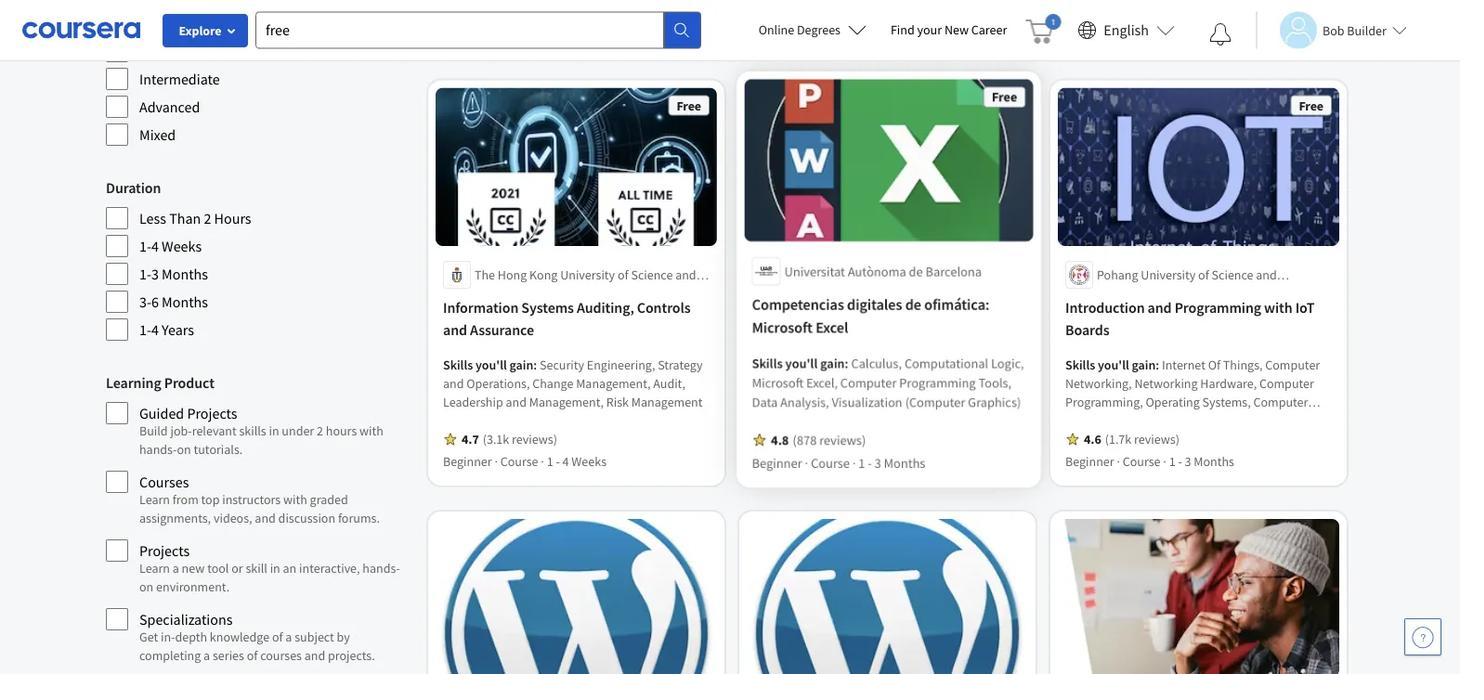 Task type: describe. For each thing, give the bounding box(es) containing it.
logic,
[[989, 356, 1022, 373]]

4 down the security engineering, strategy and operations, change management, audit, leadership and management, risk management
[[563, 453, 569, 470]]

autònoma
[[848, 265, 906, 282]]

programming inside calculus, computational logic, microsoft excel, computer programming tools, data analysis, visualization (computer graphics)
[[899, 375, 974, 392]]

microsoft inside calculus, computational logic, microsoft excel, computer programming tools, data analysis, visualization (computer graphics)
[[754, 375, 804, 392]]

1-4 years
[[139, 321, 194, 339]]

strategy
[[658, 357, 703, 373]]

0 horizontal spatial system
[[1178, 412, 1218, 429]]

courses
[[139, 473, 189, 492]]

excel,
[[807, 375, 838, 392]]

assignments,
[[139, 510, 211, 527]]

3 inside 'duration' group
[[151, 265, 159, 283]]

a inside the learn a new tool or skill in an interactive, hands- on environment.
[[173, 560, 179, 577]]

from
[[173, 492, 199, 508]]

4 down less
[[151, 237, 159, 256]]

- left show notifications icon
[[1179, 22, 1183, 39]]

· right english
[[1164, 22, 1167, 39]]

beginner · course · 1 - 3 months for competencias digitales de ofimática: microsoft excel
[[754, 454, 925, 471]]

duration group
[[106, 177, 410, 342]]

by
[[337, 629, 350, 646]]

with inside introduction and programming with iot boards
[[1265, 298, 1293, 317]]

learning
[[106, 374, 161, 392]]

0 vertical spatial management,
[[576, 375, 651, 392]]

environment.
[[156, 579, 230, 596]]

information
[[443, 298, 519, 317]]

online degrees
[[759, 21, 841, 38]]

online degrees button
[[744, 9, 882, 50]]

new
[[182, 560, 205, 577]]

4.7
[[462, 431, 479, 448]]

learning product
[[106, 374, 215, 392]]

graphics)
[[967, 394, 1019, 411]]

pohang university of science and technology(postech)
[[1097, 267, 1278, 302]]

0 vertical spatial programming,
[[1066, 394, 1144, 411]]

(878
[[794, 431, 817, 448]]

calculus,
[[851, 356, 901, 373]]

1- for 1-4 weeks
[[139, 237, 151, 256]]

graded
[[310, 492, 348, 508]]

reviews) for boards
[[1135, 431, 1180, 448]]

mixed
[[139, 125, 176, 144]]

4 left years
[[151, 321, 159, 339]]

1 horizontal spatial programming,
[[1174, 431, 1252, 448]]

· down (1.7k on the bottom of page
[[1117, 453, 1121, 470]]

1 vertical spatial projects
[[139, 542, 190, 560]]

1 vertical spatial system
[[1255, 431, 1294, 448]]

programming up computing,
[[1066, 412, 1140, 429]]

course right online
[[812, 22, 850, 39]]

skill
[[246, 560, 267, 577]]

security engineering, strategy and operations, change management, audit, leadership and management, risk management
[[443, 357, 703, 411]]

with inside learn from top instructors with graded assignments, videos, and discussion forums.
[[283, 492, 307, 508]]

level
[[106, 11, 139, 30]]

competencias
[[754, 297, 844, 316]]

networking,
[[1066, 375, 1132, 392]]

weeks inside 'duration' group
[[162, 237, 202, 256]]

videos,
[[214, 510, 252, 527]]

university inside pohang university of science and technology(postech)
[[1141, 267, 1196, 283]]

in-
[[161, 629, 175, 646]]

tool
[[207, 560, 229, 577]]

1 for competencias digitales de ofimática: microsoft excel
[[859, 454, 865, 471]]

programming inside introduction and programming with iot boards
[[1175, 298, 1262, 317]]

course for introduction and programming with iot boards
[[1123, 453, 1161, 470]]

- for competencias digitales de ofimática: microsoft excel
[[868, 454, 872, 471]]

science inside pohang university of science and technology(postech)
[[1212, 267, 1254, 283]]

new
[[945, 21, 969, 38]]

visualization
[[832, 394, 902, 411]]

3-6 months
[[139, 293, 208, 311]]

information systems auditing, controls and assurance
[[443, 298, 691, 339]]

python
[[1133, 431, 1172, 448]]

2 horizontal spatial a
[[286, 629, 292, 646]]

the
[[475, 267, 495, 283]]

internet
[[1162, 357, 1206, 373]]

management
[[632, 394, 703, 411]]

2 inside build job-relevant skills in under 2 hours with hands-on tutorials.
[[317, 423, 323, 440]]

you'll for boards
[[1098, 357, 1130, 373]]

· down (878
[[806, 454, 809, 471]]

hours
[[214, 209, 251, 228]]

advanced
[[139, 98, 200, 116]]

tutorials.
[[194, 441, 243, 458]]

in inside the learn a new tool or skill in an interactive, hands- on environment.
[[270, 560, 280, 577]]

1 for information systems auditing, controls and assurance
[[547, 453, 553, 470]]

relevant
[[192, 423, 237, 440]]

learn for courses
[[139, 492, 170, 508]]

months down the (computer
[[884, 454, 925, 471]]

· down python
[[1164, 453, 1167, 470]]

microsoft inside competencias digitales de ofimática: microsoft excel
[[754, 319, 813, 338]]

- for information systems auditing, controls and assurance
[[556, 453, 560, 470]]

- for introduction and programming with iot boards
[[1179, 453, 1183, 470]]

3 down visualization
[[874, 454, 881, 471]]

3 left show notifications icon
[[1185, 22, 1192, 39]]

· down (3.1k
[[495, 453, 498, 470]]

find your new career link
[[882, 19, 1017, 42]]

university inside the hong kong university of science and technology
[[561, 267, 615, 283]]

· right online
[[806, 22, 809, 39]]

de for digitales
[[905, 297, 921, 316]]

less than 2 hours
[[139, 209, 251, 228]]

digitales
[[847, 297, 902, 316]]

computing,
[[1066, 431, 1130, 448]]

an
[[283, 560, 297, 577]]

knowledge
[[210, 629, 270, 646]]

1- for 1-3 months
[[139, 265, 151, 283]]

things,
[[1224, 357, 1263, 373]]

guided projects
[[139, 404, 237, 423]]

discussion
[[278, 510, 336, 527]]

instructors
[[222, 492, 281, 508]]

course left show notifications icon
[[1123, 22, 1161, 39]]

4.7 (3.1k reviews)
[[462, 431, 558, 448]]

skills for information systems auditing, controls and assurance
[[443, 357, 473, 373]]

skills for introduction and programming with iot boards
[[1066, 357, 1096, 373]]

(1.7k
[[1106, 431, 1132, 448]]

barcelona
[[925, 265, 980, 282]]

courses
[[260, 648, 302, 664]]

guided
[[139, 404, 184, 423]]

skills for competencias digitales de ofimática: microsoft excel
[[754, 356, 784, 373]]

free for introduction and programming with iot boards
[[1299, 97, 1324, 114]]

of inside pohang university of science and technology(postech)
[[1199, 267, 1210, 283]]

degrees
[[797, 21, 841, 38]]

software,
[[1220, 412, 1272, 429]]

projects.
[[328, 648, 375, 664]]

in inside build job-relevant skills in under 2 hours with hands-on tutorials.
[[269, 423, 279, 440]]

online
[[759, 21, 795, 38]]

What do you want to learn? text field
[[256, 12, 664, 49]]

1- for 1-4 years
[[139, 321, 151, 339]]

english
[[1104, 21, 1149, 39]]

4.6 (1.7k reviews)
[[1084, 431, 1180, 448]]

4.8 (878 reviews)
[[772, 431, 866, 448]]

universitat autònoma de barcelona
[[786, 265, 980, 282]]

3-
[[139, 293, 151, 311]]

coursera image
[[22, 15, 140, 45]]

· right shopping cart: 1 item image
[[1117, 22, 1121, 39]]

internet of things, computer networking, networking hardware, computer programming, operating systems, computer programming tools, system software, cloud computing, python programming, system programming
[[1066, 357, 1321, 466]]

level group
[[106, 9, 410, 147]]

tools, inside calculus, computational logic, microsoft excel, computer programming tools, data analysis, visualization (computer graphics)
[[977, 375, 1010, 392]]

introduction and programming with iot boards link
[[1066, 296, 1333, 341]]

leadership
[[443, 394, 503, 411]]

gain for boards
[[1132, 357, 1156, 373]]

introduction
[[1066, 298, 1145, 317]]

and inside get in-depth knowledge of a subject by completing a series of courses and projects.
[[305, 648, 325, 664]]

learn a new tool or skill in an interactive, hands- on environment.
[[139, 560, 400, 596]]

operations,
[[467, 375, 530, 392]]

hands- for guided projects
[[139, 441, 177, 458]]



Task type: vqa. For each thing, say whether or not it's contained in the screenshot.
3rd Gain from left
yes



Task type: locate. For each thing, give the bounding box(es) containing it.
assurance
[[470, 320, 534, 339]]

2 horizontal spatial reviews)
[[1135, 431, 1180, 448]]

: for assurance
[[534, 357, 537, 373]]

skills you'll gain : for boards
[[1066, 357, 1162, 373]]

builder
[[1348, 22, 1387, 39]]

computational
[[904, 356, 987, 373]]

skills up the networking,
[[1066, 357, 1096, 373]]

hands-
[[139, 441, 177, 458], [363, 560, 400, 577]]

4.8
[[772, 431, 790, 448]]

skills
[[754, 356, 784, 373], [443, 357, 473, 373], [1066, 357, 1096, 373]]

2 you'll from the left
[[476, 357, 507, 373]]

find your new career
[[891, 21, 1008, 38]]

1 you'll from the left
[[786, 356, 818, 373]]

: left calculus,
[[845, 356, 849, 373]]

2 learn from the top
[[139, 560, 170, 577]]

1 horizontal spatial reviews)
[[820, 431, 866, 448]]

months right english
[[1194, 22, 1235, 39]]

0 horizontal spatial 2
[[204, 209, 211, 228]]

tools, inside 'internet of things, computer networking, networking hardware, computer programming, operating systems, computer programming tools, system software, cloud computing, python programming, system programming'
[[1143, 412, 1175, 429]]

(3.1k
[[483, 431, 509, 448]]

programming
[[1175, 298, 1262, 317], [899, 375, 974, 392], [1066, 412, 1140, 429], [1066, 450, 1140, 466]]

on left environment.
[[139, 579, 154, 596]]

0 vertical spatial 2
[[204, 209, 211, 228]]

1 vertical spatial with
[[360, 423, 384, 440]]

interactive,
[[299, 560, 360, 577]]

shopping cart: 1 item image
[[1026, 14, 1061, 44]]

system down operating
[[1178, 412, 1218, 429]]

gain up excel,
[[821, 356, 845, 373]]

skills you'll gain : up operations, on the bottom of the page
[[443, 357, 540, 373]]

0 horizontal spatial free
[[677, 97, 702, 114]]

of down knowledge
[[247, 648, 258, 664]]

a left series
[[204, 648, 210, 664]]

3 skills you'll gain : from the left
[[1066, 357, 1162, 373]]

learn for projects
[[139, 560, 170, 577]]

a up courses
[[286, 629, 292, 646]]

1 science from the left
[[631, 267, 673, 283]]

university up technology(postech)
[[1141, 267, 1196, 283]]

None search field
[[256, 12, 702, 49]]

with left iot
[[1265, 298, 1293, 317]]

find
[[891, 21, 915, 38]]

weeks left new
[[883, 22, 918, 39]]

0 vertical spatial microsoft
[[754, 319, 813, 338]]

· down 4.8 (878 reviews)
[[853, 454, 856, 471]]

learn
[[139, 492, 170, 508], [139, 560, 170, 577]]

projects down 'assignments,'
[[139, 542, 190, 560]]

0 vertical spatial tools,
[[977, 375, 1010, 392]]

weeks down than on the left
[[162, 237, 202, 256]]

system down cloud
[[1255, 431, 1294, 448]]

1 vertical spatial weeks
[[162, 237, 202, 256]]

tools, up graphics)
[[977, 375, 1010, 392]]

skills you'll gain : for excel
[[754, 356, 851, 373]]

: up networking
[[1156, 357, 1160, 373]]

2 left the hours
[[317, 423, 323, 440]]

of up auditing,
[[618, 267, 629, 283]]

1 horizontal spatial 2
[[317, 423, 323, 440]]

1 horizontal spatial beginner · course · 1 - 4 weeks
[[755, 22, 918, 39]]

0 horizontal spatial you'll
[[476, 357, 507, 373]]

with inside build job-relevant skills in under 2 hours with hands-on tutorials.
[[360, 423, 384, 440]]

english button
[[1071, 0, 1183, 60]]

learn from top instructors with graded assignments, videos, and discussion forums.
[[139, 492, 380, 527]]

hands- for projects
[[363, 560, 400, 577]]

reviews) right (1.7k on the bottom of page
[[1135, 431, 1180, 448]]

1- up 3-
[[139, 265, 151, 283]]

introduction and programming with iot boards
[[1066, 298, 1315, 339]]

· right degrees
[[852, 22, 856, 39]]

bob
[[1323, 22, 1345, 39]]

1 for introduction and programming with iot boards
[[1170, 453, 1176, 470]]

2
[[204, 209, 211, 228], [317, 423, 323, 440]]

0 horizontal spatial skills you'll gain :
[[443, 357, 540, 373]]

in left an
[[270, 560, 280, 577]]

0 vertical spatial learn
[[139, 492, 170, 508]]

forums.
[[338, 510, 380, 527]]

months down software,
[[1194, 453, 1235, 470]]

1 horizontal spatial hands-
[[363, 560, 400, 577]]

on down job-
[[177, 441, 191, 458]]

technology(postech)
[[1097, 285, 1221, 302]]

3 you'll from the left
[[1098, 357, 1130, 373]]

2 gain from the left
[[510, 357, 534, 373]]

0 horizontal spatial on
[[139, 579, 154, 596]]

2 vertical spatial a
[[204, 648, 210, 664]]

0 horizontal spatial programming,
[[1066, 394, 1144, 411]]

weeks down 'risk' on the bottom
[[572, 453, 607, 470]]

1 vertical spatial microsoft
[[754, 375, 804, 392]]

1 horizontal spatial gain
[[821, 356, 845, 373]]

calculus, computational logic, microsoft excel, computer programming tools, data analysis, visualization (computer graphics)
[[754, 356, 1022, 411]]

hands- down build
[[139, 441, 177, 458]]

1-
[[139, 237, 151, 256], [139, 265, 151, 283], [139, 321, 151, 339]]

2 science from the left
[[1212, 267, 1254, 283]]

2 vertical spatial 1-
[[139, 321, 151, 339]]

4 left find on the top right of page
[[874, 22, 880, 39]]

of up courses
[[272, 629, 283, 646]]

on inside build job-relevant skills in under 2 hours with hands-on tutorials.
[[177, 441, 191, 458]]

2 inside 'duration' group
[[204, 209, 211, 228]]

1 down 4.8 (878 reviews)
[[859, 454, 865, 471]]

learn up 'assignments,'
[[139, 492, 170, 508]]

1 vertical spatial tools,
[[1143, 412, 1175, 429]]

2 horizontal spatial weeks
[[883, 22, 918, 39]]

1 vertical spatial de
[[905, 297, 921, 316]]

- left find on the top right of page
[[867, 22, 871, 39]]

: for excel
[[845, 356, 849, 373]]

programming up the (computer
[[899, 375, 974, 392]]

explore button
[[163, 14, 248, 47]]

0 horizontal spatial skills
[[443, 357, 473, 373]]

months
[[1194, 22, 1235, 39], [162, 265, 208, 283], [162, 293, 208, 311], [1194, 453, 1235, 470], [884, 454, 925, 471]]

pohang
[[1097, 267, 1139, 283]]

1 horizontal spatial tools,
[[1143, 412, 1175, 429]]

0 horizontal spatial hands-
[[139, 441, 177, 458]]

1 horizontal spatial :
[[845, 356, 849, 373]]

0 vertical spatial beginner · course · 1 - 4 weeks
[[755, 22, 918, 39]]

free for competencias digitales de ofimática: microsoft excel
[[990, 93, 1015, 110]]

gain up operations, on the bottom of the page
[[510, 357, 534, 373]]

1 1- from the top
[[139, 237, 151, 256]]

university up auditing,
[[561, 267, 615, 283]]

1 horizontal spatial system
[[1255, 431, 1294, 448]]

projects
[[187, 404, 237, 423], [139, 542, 190, 560]]

1 horizontal spatial free
[[990, 93, 1015, 110]]

1 horizontal spatial weeks
[[572, 453, 607, 470]]

months up years
[[162, 293, 208, 311]]

and inside introduction and programming with iot boards
[[1148, 298, 1172, 317]]

0 horizontal spatial a
[[173, 560, 179, 577]]

hands- inside build job-relevant skills in under 2 hours with hands-on tutorials.
[[139, 441, 177, 458]]

0 vertical spatial system
[[1178, 412, 1218, 429]]

gain
[[821, 356, 845, 373], [510, 357, 534, 373], [1132, 357, 1156, 373]]

1 vertical spatial 2
[[317, 423, 323, 440]]

auditing,
[[577, 298, 634, 317]]

boards
[[1066, 320, 1110, 339]]

science up introduction and programming with iot boards link
[[1212, 267, 1254, 283]]

1 horizontal spatial skills
[[754, 356, 784, 373]]

beginner · course · 1 - 3 months for introduction and programming with iot boards
[[1066, 453, 1235, 470]]

1 skills you'll gain : from the left
[[754, 356, 851, 373]]

microsoft up data
[[754, 375, 804, 392]]

on
[[177, 441, 191, 458], [139, 579, 154, 596]]

3 gain from the left
[[1132, 357, 1156, 373]]

you'll for excel
[[786, 356, 818, 373]]

3 skills from the left
[[1066, 357, 1096, 373]]

course down 4.8 (878 reviews)
[[812, 454, 850, 471]]

1 down python
[[1170, 453, 1176, 470]]

on for guided projects
[[177, 441, 191, 458]]

0 vertical spatial projects
[[187, 404, 237, 423]]

security
[[540, 357, 584, 373]]

0 vertical spatial hands-
[[139, 441, 177, 458]]

show notifications image
[[1210, 23, 1232, 46]]

skills you'll gain : up excel,
[[754, 356, 851, 373]]

networking
[[1135, 375, 1198, 392]]

free for information systems auditing, controls and assurance
[[677, 97, 702, 114]]

de inside competencias digitales de ofimática: microsoft excel
[[905, 297, 921, 316]]

skills up leadership
[[443, 357, 473, 373]]

1 horizontal spatial a
[[204, 648, 210, 664]]

1 learn from the top
[[139, 492, 170, 508]]

0 horizontal spatial tools,
[[977, 375, 1010, 392]]

on for projects
[[139, 579, 154, 596]]

ofimática:
[[923, 297, 988, 316]]

·
[[806, 22, 809, 39], [852, 22, 856, 39], [1117, 22, 1121, 39], [1164, 22, 1167, 39], [495, 453, 498, 470], [541, 453, 544, 470], [1117, 453, 1121, 470], [1164, 453, 1167, 470], [806, 454, 809, 471], [853, 454, 856, 471]]

0 horizontal spatial with
[[283, 492, 307, 508]]

top
[[201, 492, 220, 508]]

0 vertical spatial de
[[908, 265, 922, 282]]

1 vertical spatial a
[[286, 629, 292, 646]]

science inside the hong kong university of science and technology
[[631, 267, 673, 283]]

0 vertical spatial on
[[177, 441, 191, 458]]

beginner inside level group
[[139, 42, 195, 60]]

6
[[151, 293, 159, 311]]

1 horizontal spatial science
[[1212, 267, 1254, 283]]

2 vertical spatial weeks
[[572, 453, 607, 470]]

help center image
[[1412, 626, 1435, 649]]

with up discussion at the bottom left of page
[[283, 492, 307, 508]]

bob builder button
[[1256, 12, 1408, 49]]

3 down operating
[[1185, 453, 1192, 470]]

0 horizontal spatial :
[[534, 357, 537, 373]]

analysis,
[[782, 394, 830, 411]]

1 down the 4.7 (3.1k reviews)
[[547, 453, 553, 470]]

: for boards
[[1156, 357, 1160, 373]]

0 vertical spatial in
[[269, 423, 279, 440]]

reviews) right (3.1k
[[512, 431, 558, 448]]

learn left "new" on the bottom of page
[[139, 560, 170, 577]]

systems,
[[1203, 394, 1251, 411]]

de left barcelona
[[908, 265, 922, 282]]

0 horizontal spatial university
[[561, 267, 615, 283]]

kong
[[530, 267, 558, 283]]

systems
[[522, 298, 574, 317]]

4.6
[[1084, 431, 1102, 448]]

1 horizontal spatial you'll
[[786, 356, 818, 373]]

0 horizontal spatial beginner · course · 1 - 4 weeks
[[443, 453, 607, 470]]

depth
[[175, 629, 207, 646]]

microsoft down competencias
[[754, 319, 813, 338]]

risk
[[607, 394, 629, 411]]

2 skills from the left
[[443, 357, 473, 373]]

build
[[139, 423, 168, 440]]

skills up data
[[754, 356, 784, 373]]

2 horizontal spatial you'll
[[1098, 357, 1130, 373]]

specializations
[[139, 611, 233, 629]]

and inside information systems auditing, controls and assurance
[[443, 320, 467, 339]]

subject
[[295, 629, 334, 646]]

1 horizontal spatial on
[[177, 441, 191, 458]]

1 vertical spatial in
[[270, 560, 280, 577]]

: up change
[[534, 357, 537, 373]]

2 microsoft from the top
[[754, 375, 804, 392]]

0 vertical spatial 1-
[[139, 237, 151, 256]]

1 vertical spatial programming,
[[1174, 431, 1252, 448]]

gain for assurance
[[510, 357, 534, 373]]

1 vertical spatial learn
[[139, 560, 170, 577]]

skills
[[239, 423, 266, 440]]

with right the hours
[[360, 423, 384, 440]]

2 horizontal spatial skills
[[1066, 357, 1096, 373]]

a left "new" on the bottom of page
[[173, 560, 179, 577]]

of up introduction and programming with iot boards link
[[1199, 267, 1210, 283]]

1 vertical spatial hands-
[[363, 560, 400, 577]]

duration
[[106, 178, 161, 197]]

computer
[[1266, 357, 1321, 373], [841, 375, 896, 392], [1260, 375, 1315, 392], [1254, 394, 1309, 411]]

0 vertical spatial a
[[173, 560, 179, 577]]

2 : from the left
[[534, 357, 537, 373]]

programming up of
[[1175, 298, 1262, 317]]

1 horizontal spatial university
[[1141, 267, 1196, 283]]

1 vertical spatial beginner · course · 1 - 4 weeks
[[443, 453, 607, 470]]

skills you'll gain : up the networking,
[[1066, 357, 1162, 373]]

in right the skills
[[269, 423, 279, 440]]

- down the 4.7 (3.1k reviews)
[[556, 453, 560, 470]]

course down the 4.7 (3.1k reviews)
[[501, 453, 539, 470]]

a
[[173, 560, 179, 577], [286, 629, 292, 646], [204, 648, 210, 664]]

on inside the learn a new tool or skill in an interactive, hands- on environment.
[[139, 579, 154, 596]]

and inside the hong kong university of science and technology
[[676, 267, 697, 283]]

universitat
[[786, 265, 845, 282]]

get
[[139, 629, 158, 646]]

management, up 'risk' on the bottom
[[576, 375, 651, 392]]

series
[[213, 648, 244, 664]]

explore
[[179, 22, 222, 39]]

2 university from the left
[[1141, 267, 1196, 283]]

1 horizontal spatial with
[[360, 423, 384, 440]]

reviews) for assurance
[[512, 431, 558, 448]]

2 vertical spatial with
[[283, 492, 307, 508]]

1 left find on the top right of page
[[858, 22, 865, 39]]

· down the 4.7 (3.1k reviews)
[[541, 453, 544, 470]]

gain up networking
[[1132, 357, 1156, 373]]

2 horizontal spatial free
[[1299, 97, 1324, 114]]

beginner
[[755, 22, 803, 39], [1066, 22, 1115, 39], [139, 42, 195, 60], [443, 453, 492, 470], [1066, 453, 1115, 470], [754, 454, 803, 471]]

course for information systems auditing, controls and assurance
[[501, 453, 539, 470]]

1 right english
[[1170, 22, 1176, 39]]

0 horizontal spatial science
[[631, 267, 673, 283]]

you'll up operations, on the bottom of the page
[[476, 357, 507, 373]]

you'll up excel,
[[786, 356, 818, 373]]

science
[[631, 267, 673, 283], [1212, 267, 1254, 283]]

2 horizontal spatial with
[[1265, 298, 1293, 317]]

reviews) for excel
[[820, 431, 866, 448]]

you'll up the networking,
[[1098, 357, 1130, 373]]

programming down computing,
[[1066, 450, 1140, 466]]

controls
[[637, 298, 691, 317]]

data
[[754, 394, 779, 411]]

0 horizontal spatial weeks
[[162, 237, 202, 256]]

and inside learn from top instructors with graded assignments, videos, and discussion forums.
[[255, 510, 276, 527]]

operating
[[1146, 394, 1200, 411]]

skills you'll gain : for assurance
[[443, 357, 540, 373]]

of inside the hong kong university of science and technology
[[618, 267, 629, 283]]

science up controls
[[631, 267, 673, 283]]

hardware,
[[1201, 375, 1257, 392]]

information systems auditing, controls and assurance link
[[443, 296, 710, 341]]

product
[[164, 374, 215, 392]]

programming, down software,
[[1174, 431, 1252, 448]]

2 horizontal spatial :
[[1156, 357, 1160, 373]]

gain for excel
[[821, 356, 845, 373]]

get in-depth knowledge of a subject by completing a series of courses and projects.
[[139, 629, 375, 664]]

1-3 months
[[139, 265, 208, 283]]

1- down 3-
[[139, 321, 151, 339]]

years
[[162, 321, 194, 339]]

de for autònoma
[[908, 265, 922, 282]]

0 horizontal spatial gain
[[510, 357, 534, 373]]

excel
[[816, 319, 849, 338]]

reviews)
[[512, 431, 558, 448], [1135, 431, 1180, 448], [820, 431, 866, 448]]

you'll for assurance
[[476, 357, 507, 373]]

1 university from the left
[[561, 267, 615, 283]]

hands- right interactive,
[[363, 560, 400, 577]]

university
[[561, 267, 615, 283], [1141, 267, 1196, 283]]

2 1- from the top
[[139, 265, 151, 283]]

0 vertical spatial weeks
[[883, 22, 918, 39]]

1 horizontal spatial skills you'll gain :
[[754, 356, 851, 373]]

than
[[169, 209, 201, 228]]

hours
[[326, 423, 357, 440]]

de right the digitales
[[905, 297, 921, 316]]

1 skills from the left
[[754, 356, 784, 373]]

course down python
[[1123, 453, 1161, 470]]

course for competencias digitales de ofimática: microsoft excel
[[812, 454, 850, 471]]

2 horizontal spatial gain
[[1132, 357, 1156, 373]]

tools, up python
[[1143, 412, 1175, 429]]

audit,
[[653, 375, 686, 392]]

2 horizontal spatial skills you'll gain :
[[1066, 357, 1162, 373]]

reviews) right (878
[[820, 431, 866, 448]]

projects up tutorials.
[[187, 404, 237, 423]]

2 skills you'll gain : from the left
[[443, 357, 540, 373]]

learning product group
[[106, 372, 410, 675]]

hands- inside the learn a new tool or skill in an interactive, hands- on environment.
[[363, 560, 400, 577]]

programming, down the networking,
[[1066, 394, 1144, 411]]

months up 3-6 months
[[162, 265, 208, 283]]

3 : from the left
[[1156, 357, 1160, 373]]

intermediate
[[139, 70, 220, 88]]

1 microsoft from the top
[[754, 319, 813, 338]]

1 vertical spatial 1-
[[139, 265, 151, 283]]

- down visualization
[[868, 454, 872, 471]]

build job-relevant skills in under 2 hours with hands-on tutorials.
[[139, 423, 384, 458]]

1 : from the left
[[845, 356, 849, 373]]

1- down less
[[139, 237, 151, 256]]

- down 4.6 (1.7k reviews)
[[1179, 453, 1183, 470]]

0 vertical spatial with
[[1265, 298, 1293, 317]]

computer inside calculus, computational logic, microsoft excel, computer programming tools, data analysis, visualization (computer graphics)
[[841, 375, 896, 392]]

1 vertical spatial management,
[[529, 394, 604, 411]]

1 vertical spatial on
[[139, 579, 154, 596]]

learn inside the learn a new tool or skill in an interactive, hands- on environment.
[[139, 560, 170, 577]]

learn inside learn from top instructors with graded assignments, videos, and discussion forums.
[[139, 492, 170, 508]]

4
[[874, 22, 880, 39], [151, 237, 159, 256], [151, 321, 159, 339], [563, 453, 569, 470]]

0 horizontal spatial reviews)
[[512, 431, 558, 448]]

2 right than on the left
[[204, 209, 211, 228]]

management, down change
[[529, 394, 604, 411]]

your
[[918, 21, 942, 38]]

3 1- from the top
[[139, 321, 151, 339]]

1 gain from the left
[[821, 356, 845, 373]]

and inside pohang university of science and technology(postech)
[[1257, 267, 1278, 283]]



